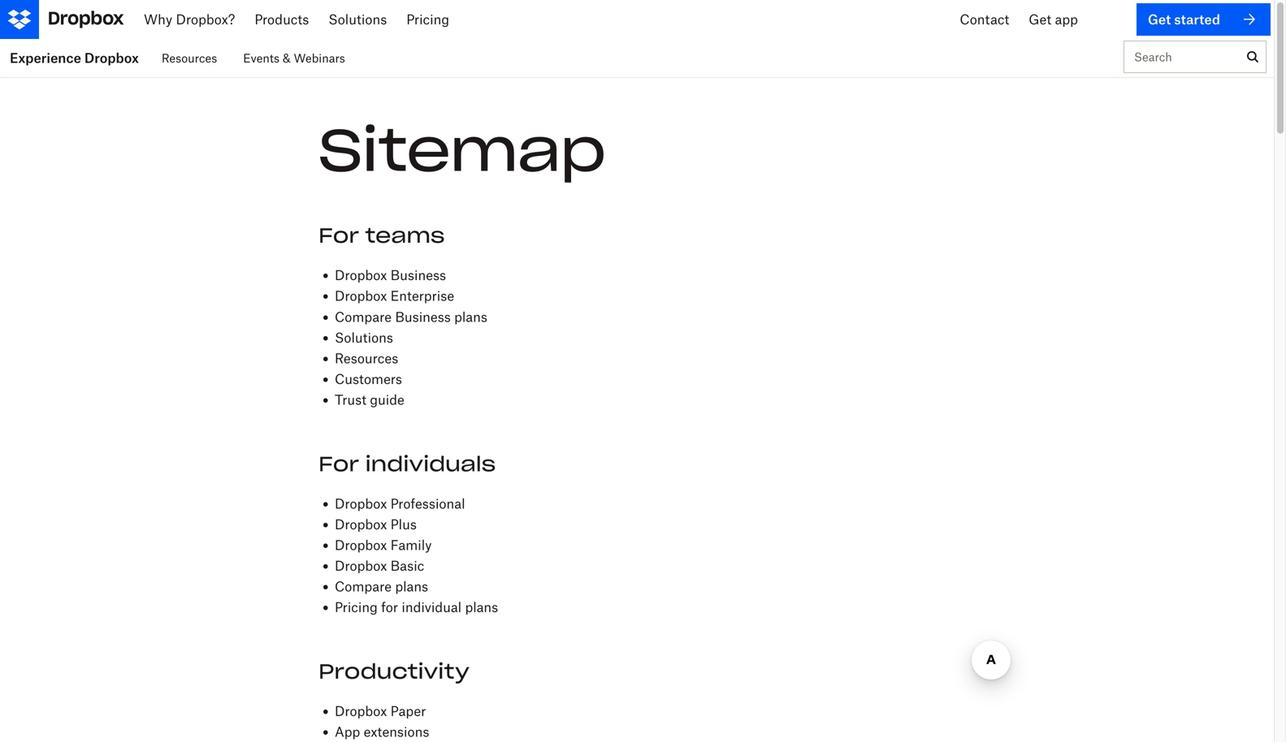Task type: vqa. For each thing, say whether or not it's contained in the screenshot.
"DOCSEND"
no



Task type: locate. For each thing, give the bounding box(es) containing it.
0 vertical spatial plans
[[454, 309, 487, 325]]

2 compare from the top
[[335, 579, 392, 595]]

dropbox basic link
[[335, 558, 424, 574]]

webinars
[[294, 51, 345, 65]]

1 compare from the top
[[335, 309, 392, 325]]

productivity link
[[318, 659, 470, 685]]

dropbox?
[[181, 11, 240, 27]]

pricing
[[431, 11, 474, 27], [335, 600, 378, 616]]

0 vertical spatial for
[[318, 223, 359, 249]]

why dropbox? button
[[136, 0, 253, 39]]

dropbox up app
[[335, 703, 387, 719]]

plans
[[454, 309, 487, 325], [395, 579, 428, 595], [465, 600, 498, 616]]

get app button
[[1001, 0, 1076, 39]]

compare
[[335, 309, 392, 325], [335, 579, 392, 595]]

solutions link
[[335, 330, 393, 346]]

1 get from the left
[[1014, 11, 1037, 27]]

None search field
[[1124, 41, 1240, 80]]

1 vertical spatial solutions
[[335, 330, 393, 346]]

0 horizontal spatial resources
[[162, 51, 217, 65]]

get left app on the right top
[[1014, 11, 1037, 27]]

get left started
[[1162, 11, 1185, 27]]

resources up customers link
[[335, 351, 398, 366]]

1 vertical spatial business
[[395, 309, 451, 325]]

resources link
[[162, 39, 217, 77], [335, 351, 398, 366]]

0 horizontal spatial get
[[1014, 11, 1037, 27]]

app
[[1040, 11, 1063, 27]]

for
[[318, 223, 359, 249], [318, 451, 359, 477]]

1 horizontal spatial get
[[1162, 11, 1185, 27]]

dropbox professional link
[[335, 496, 465, 512]]

events
[[243, 51, 280, 65]]

solutions inside the dropbox business dropbox enterprise compare business plans solutions resources customers trust guide
[[335, 330, 393, 346]]

solutions left pricing link
[[346, 11, 405, 27]]

0 vertical spatial compare
[[335, 309, 392, 325]]

pricing for individual plans link
[[335, 600, 498, 616]]

for
[[381, 600, 398, 616]]

get inside get started link
[[1162, 11, 1185, 27]]

dropbox up the dropbox plus link
[[335, 496, 387, 512]]

plans inside the dropbox business dropbox enterprise compare business plans solutions resources customers trust guide
[[454, 309, 487, 325]]

plus
[[390, 517, 417, 532]]

solutions
[[346, 11, 405, 27], [335, 330, 393, 346]]

get inside get app button
[[1014, 11, 1037, 27]]

paper
[[390, 703, 426, 719]]

events & webinars link
[[243, 39, 345, 77]]

dropbox up compare plans link
[[335, 558, 387, 574]]

get for get started
[[1162, 11, 1185, 27]]

dropbox
[[84, 50, 139, 66], [335, 267, 387, 283], [335, 288, 387, 304], [335, 496, 387, 512], [335, 517, 387, 532], [335, 537, 387, 553], [335, 558, 387, 574], [335, 703, 387, 719]]

2 get from the left
[[1162, 11, 1185, 27]]

for down trust
[[318, 451, 359, 477]]

compare down 'dropbox basic' 'link' on the left
[[335, 579, 392, 595]]

resources
[[162, 51, 217, 65], [335, 351, 398, 366]]

pricing down compare plans link
[[335, 600, 378, 616]]

sign in
[[1089, 11, 1133, 27]]

dropbox plus link
[[335, 517, 417, 532]]

1 vertical spatial resources
[[335, 351, 398, 366]]

app extensions link
[[335, 724, 429, 740]]

dropbox down the dropbox plus link
[[335, 537, 387, 553]]

1 vertical spatial pricing
[[335, 600, 378, 616]]

professional
[[390, 496, 465, 512]]

1 horizontal spatial resources link
[[335, 351, 398, 366]]

1 vertical spatial for
[[318, 451, 359, 477]]

trust guide link
[[335, 392, 404, 408]]

plans right individual
[[465, 600, 498, 616]]

plans down basic
[[395, 579, 428, 595]]

plans down enterprise
[[454, 309, 487, 325]]

2 vertical spatial plans
[[465, 600, 498, 616]]

events & webinars
[[243, 51, 345, 65]]

resources down why dropbox? button
[[162, 51, 217, 65]]

dropbox right experience
[[84, 50, 139, 66]]

get
[[1014, 11, 1037, 27], [1162, 11, 1185, 27]]

for for for individuals
[[318, 451, 359, 477]]

for individuals
[[318, 451, 496, 477]]

for up dropbox business link
[[318, 223, 359, 249]]

1 horizontal spatial pricing
[[431, 11, 474, 27]]

1 horizontal spatial resources
[[335, 351, 398, 366]]

contact button
[[926, 0, 1001, 39]]

solutions up customers
[[335, 330, 393, 346]]

1 for from the top
[[318, 223, 359, 249]]

0 vertical spatial business
[[390, 267, 446, 283]]

solutions inside button
[[346, 11, 405, 27]]

experience
[[10, 50, 81, 66]]

in
[[1121, 11, 1133, 27]]

pricing right the "solutions" button
[[431, 11, 474, 27]]

0 horizontal spatial pricing
[[335, 600, 378, 616]]

dropbox inside 'dropbox paper app extensions'
[[335, 703, 387, 719]]

business up enterprise
[[390, 267, 446, 283]]

business
[[390, 267, 446, 283], [395, 309, 451, 325]]

resources link down "why dropbox?"
[[162, 39, 217, 77]]

compare business plans link
[[335, 309, 487, 325]]

0 vertical spatial solutions
[[346, 11, 405, 27]]

pricing link
[[418, 0, 487, 39]]

business down enterprise
[[395, 309, 451, 325]]

compare up solutions link
[[335, 309, 392, 325]]

resources link up customers link
[[335, 351, 398, 366]]

2 for from the top
[[318, 451, 359, 477]]

1 vertical spatial compare
[[335, 579, 392, 595]]

enterprise
[[390, 288, 454, 304]]

0 horizontal spatial resources link
[[162, 39, 217, 77]]

1 vertical spatial resources link
[[335, 351, 398, 366]]

search
[[1134, 50, 1172, 64]]



Task type: describe. For each thing, give the bounding box(es) containing it.
products
[[266, 11, 320, 27]]

basic
[[390, 558, 424, 574]]

sign in link
[[1089, 3, 1133, 36]]

for teams
[[318, 223, 445, 249]]

compare plans link
[[335, 579, 428, 595]]

products button
[[253, 0, 333, 39]]

sitemap
[[318, 113, 606, 187]]

started
[[1188, 11, 1233, 27]]

1 vertical spatial plans
[[395, 579, 428, 595]]

0 vertical spatial pricing
[[431, 11, 474, 27]]

individuals
[[365, 451, 496, 477]]

dropbox up dropbox enterprise link
[[335, 267, 387, 283]]

why dropbox?
[[149, 11, 240, 27]]

family
[[390, 537, 432, 553]]

&
[[283, 51, 291, 65]]

get app
[[1014, 11, 1063, 27]]

pricing inside dropbox professional dropbox plus dropbox family dropbox basic compare plans pricing for individual plans
[[335, 600, 378, 616]]

dropbox professional dropbox plus dropbox family dropbox basic compare plans pricing for individual plans
[[335, 496, 498, 616]]

app
[[335, 724, 360, 740]]

why
[[149, 11, 177, 27]]

compare inside the dropbox business dropbox enterprise compare business plans solutions resources customers trust guide
[[335, 309, 392, 325]]

customers
[[335, 371, 402, 387]]

0 vertical spatial resources link
[[162, 39, 217, 77]]

teams
[[365, 223, 445, 249]]

customers link
[[335, 371, 402, 387]]

dropbox family link
[[335, 537, 432, 553]]

dropbox business dropbox enterprise compare business plans solutions resources customers trust guide
[[335, 267, 487, 408]]

dropbox business link
[[335, 267, 446, 283]]

sign
[[1089, 11, 1118, 27]]

0 vertical spatial resources
[[162, 51, 217, 65]]

resources inside the dropbox business dropbox enterprise compare business plans solutions resources customers trust guide
[[335, 351, 398, 366]]

experience dropbox
[[10, 50, 139, 66]]

experience dropbox link
[[0, 39, 149, 77]]

get started link
[[1149, 3, 1271, 36]]

get started
[[1162, 11, 1233, 27]]

solutions button
[[333, 0, 418, 39]]

dropbox enterprise link
[[335, 288, 454, 304]]

dropbox up dropbox family "link"
[[335, 517, 387, 532]]

compare inside dropbox professional dropbox plus dropbox family dropbox basic compare plans pricing for individual plans
[[335, 579, 392, 595]]

for for for teams
[[318, 223, 359, 249]]

extensions
[[364, 724, 429, 740]]

dropbox paper app extensions
[[335, 703, 429, 740]]

get for get app
[[1014, 11, 1037, 27]]

productivity
[[318, 659, 470, 685]]

search image
[[1247, 51, 1258, 63]]

contact
[[939, 11, 988, 27]]

guide
[[370, 392, 404, 408]]

trust
[[335, 392, 366, 408]]

dropbox down dropbox business link
[[335, 288, 387, 304]]

dropbox paper link
[[335, 703, 426, 719]]

individual
[[402, 600, 462, 616]]



